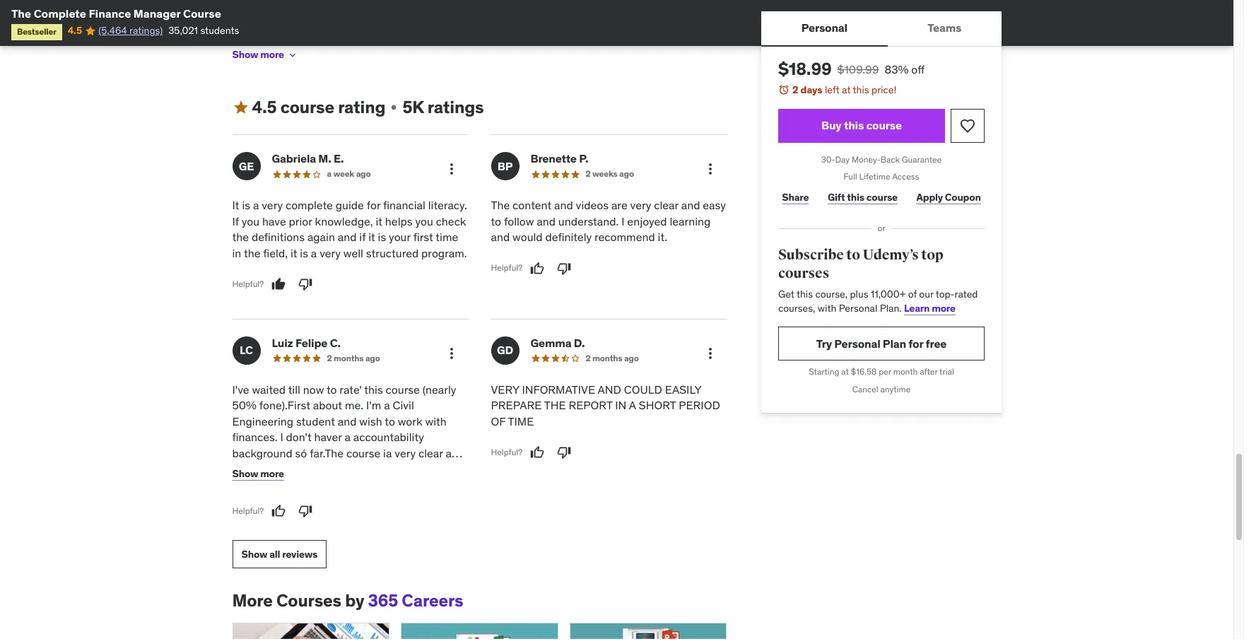 Task type: locate. For each thing, give the bounding box(es) containing it.
mark review by gemma d. as helpful image
[[530, 445, 544, 460]]

2 vertical spatial is
[[300, 246, 308, 260]]

course,
[[815, 288, 847, 301]]

medium image
[[232, 99, 249, 116]]

short
[[639, 398, 676, 412]]

a right i'm
[[384, 398, 390, 412]]

the right in
[[244, 246, 260, 260]]

0 horizontal spatial it
[[290, 246, 297, 260]]

of
[[491, 414, 505, 428]]

1 vertical spatial it
[[368, 230, 375, 244]]

0 vertical spatial with
[[817, 302, 836, 314]]

helpful? left mark review by brenette p. as helpful icon
[[491, 262, 522, 273]]

show more down background
[[232, 467, 284, 480]]

more down top-
[[931, 302, 955, 314]]

2 up informative
[[586, 353, 591, 363]]

ago up could
[[624, 353, 639, 363]]

very inside the content and videos are very clear and easy to follow and understand. i enjoyed learning and would definitely recommend it.
[[630, 198, 651, 212]]

1 vertical spatial clear
[[418, 446, 443, 460]]

at left $16.58
[[841, 366, 849, 377]]

is down again
[[300, 246, 308, 260]]

starting at $16.58 per month after trial cancel anytime
[[808, 366, 954, 395]]

0 vertical spatial is
[[242, 198, 250, 212]]

$109.99
[[837, 62, 879, 76]]

2 down c.
[[327, 353, 332, 363]]

2 show more button from the top
[[232, 459, 284, 488]]

1 vertical spatial with
[[425, 414, 447, 428]]

coupon
[[945, 191, 981, 203]]

show down 'students'
[[232, 48, 258, 61]]

ago for gemma d.
[[624, 353, 639, 363]]

the
[[11, 6, 31, 20], [491, 198, 510, 212], [325, 446, 344, 460]]

clear up concepts
[[418, 446, 443, 460]]

you
[[242, 214, 260, 228], [415, 214, 433, 228]]

of inside get this course, plus 11,000+ of our top-rated courses, with personal plan.
[[908, 288, 916, 301]]

it
[[376, 214, 382, 228], [368, 230, 375, 244], [290, 246, 297, 260]]

1 2 months ago from the left
[[327, 353, 380, 363]]

clear inside the course ia very clear and beginner friendly. exposes a lot of concepts quite intuitively.
[[418, 446, 443, 460]]

program.
[[421, 246, 467, 260]]

1 horizontal spatial with
[[817, 302, 836, 314]]

ago for brenette p.
[[619, 169, 634, 179]]

udemy's
[[862, 246, 918, 264]]

more left xsmall icon
[[260, 48, 284, 61]]

0 horizontal spatial clear
[[418, 446, 443, 460]]

months up and
[[592, 353, 622, 363]]

it right field,
[[290, 246, 297, 260]]

show more button
[[232, 41, 298, 69], [232, 459, 284, 488]]

só
[[295, 446, 307, 460]]

with right work
[[425, 414, 447, 428]]

mark review by luiz felipe c. as helpful image
[[272, 504, 286, 518]]

helpful? left undo mark review by gabriela m. e. as helpful image
[[232, 278, 264, 289]]

show more button down finances.
[[232, 459, 284, 488]]

2 right alarm image
[[792, 83, 798, 96]]

this for get
[[796, 288, 813, 301]]

1 horizontal spatial it
[[368, 230, 375, 244]]

2 vertical spatial more
[[260, 467, 284, 480]]

the up bestseller
[[11, 6, 31, 20]]

1 horizontal spatial i
[[621, 214, 625, 228]]

knowledge,
[[315, 214, 373, 228]]

exposes
[[323, 462, 365, 476]]

show down background
[[232, 467, 258, 480]]

of inside the course ia very clear and beginner friendly. exposes a lot of concepts quite intuitively.
[[392, 462, 402, 476]]

the up in
[[232, 230, 249, 244]]

months down c.
[[334, 353, 364, 363]]

helpful? left mark review by gemma d. as helpful image on the left
[[491, 447, 522, 457]]

1 horizontal spatial the
[[325, 446, 344, 460]]

to
[[491, 214, 501, 228], [846, 246, 860, 264], [327, 382, 337, 397], [385, 414, 395, 428]]

it left helps
[[376, 214, 382, 228]]

2 down p.
[[586, 169, 591, 179]]

very right the ia
[[395, 446, 416, 460]]

1 horizontal spatial months
[[592, 353, 622, 363]]

2 for brenette p.
[[586, 169, 591, 179]]

background
[[232, 446, 292, 460]]

the for course
[[325, 446, 344, 460]]

0 horizontal spatial 2 months ago
[[327, 353, 380, 363]]

lifetime
[[859, 171, 890, 182]]

i left "don't"
[[280, 430, 283, 444]]

to inside the content and videos are very clear and easy to follow and understand. i enjoyed learning and would definitely recommend it.
[[491, 214, 501, 228]]

0 vertical spatial of
[[908, 288, 916, 301]]

buy this course
[[821, 118, 902, 132]]

0 horizontal spatial for
[[367, 198, 380, 212]]

0 vertical spatial at
[[842, 83, 850, 96]]

and inside the course ia very clear and beginner friendly. exposes a lot of concepts quite intuitively.
[[446, 446, 465, 460]]

show
[[232, 48, 258, 61], [232, 467, 258, 480], [241, 548, 267, 560]]

2 months ago down c.
[[327, 353, 380, 363]]

1 vertical spatial of
[[392, 462, 402, 476]]

1 vertical spatial at
[[841, 366, 849, 377]]

very up enjoyed
[[630, 198, 651, 212]]

mark review by brenette p. as helpful image
[[530, 261, 544, 275]]

this right gift
[[847, 191, 864, 203]]

courses
[[276, 590, 341, 611]]

a down again
[[311, 246, 317, 260]]

you right if
[[242, 214, 260, 228]]

0 horizontal spatial 4.5
[[68, 24, 82, 37]]

a
[[629, 398, 636, 412]]

for right the guide
[[367, 198, 380, 212]]

4.5 down complete
[[68, 24, 82, 37]]

ago right weeks
[[619, 169, 634, 179]]

course inside 'i've waited till now to rate' this course (nearly 50% fone).'
[[386, 382, 420, 397]]

1 vertical spatial personal
[[838, 302, 877, 314]]

1 vertical spatial show more button
[[232, 459, 284, 488]]

1 vertical spatial the
[[491, 198, 510, 212]]

5k ratings
[[402, 96, 484, 118]]

2 for luiz felipe c.
[[327, 353, 332, 363]]

i up recommend
[[621, 214, 625, 228]]

finance
[[89, 6, 131, 20]]

wishlist image
[[959, 117, 976, 134]]

subscribe
[[778, 246, 843, 264]]

1 months from the left
[[334, 353, 364, 363]]

lc
[[240, 343, 253, 357]]

and up learning
[[681, 198, 700, 212]]

2 vertical spatial the
[[325, 446, 344, 460]]

with inside get this course, plus 11,000+ of our top-rated courses, with personal plan.
[[817, 302, 836, 314]]

this up i'm
[[364, 382, 383, 397]]

learn
[[904, 302, 929, 314]]

waited
[[252, 382, 286, 397]]

try personal plan for free
[[816, 336, 946, 351]]

helpful? for it is a very complete guide for financial literacy. if you have prior knowledge, it helps you check the definitions again and if it is your first time in the field, it is a very well structured program.
[[232, 278, 264, 289]]

tab list containing personal
[[761, 11, 1001, 47]]

helpful? for the content and videos are very clear and easy to follow and understand. i enjoyed learning and would definitely recommend it.
[[491, 262, 522, 273]]

at right left at right top
[[842, 83, 850, 96]]

4.5
[[68, 24, 82, 37], [252, 96, 277, 118]]

for left free
[[908, 336, 923, 351]]

with down course,
[[817, 302, 836, 314]]

gift
[[827, 191, 845, 203]]

wish
[[359, 414, 382, 428]]

helpful? for very informative and could easily prepare the report in a short period of time
[[491, 447, 522, 457]]

rate'
[[340, 382, 362, 397]]

show left the all
[[241, 548, 267, 560]]

(nearly
[[423, 382, 456, 397]]

finances.
[[232, 430, 277, 444]]

0 vertical spatial show more
[[232, 48, 284, 61]]

0 horizontal spatial of
[[392, 462, 402, 476]]

is right it
[[242, 198, 250, 212]]

0 vertical spatial i
[[621, 214, 625, 228]]

bp
[[497, 159, 513, 173]]

0 horizontal spatial with
[[425, 414, 447, 428]]

and down the me.
[[338, 414, 357, 428]]

ago for gabriela m. e.
[[356, 169, 371, 179]]

the for complete
[[11, 6, 31, 20]]

reviews
[[282, 548, 317, 560]]

0 horizontal spatial i
[[280, 430, 283, 444]]

with inside first about me. i'm a civil engineering student and wish to work with finances. i don't haver a accountability background só far.
[[425, 414, 447, 428]]

very down again
[[320, 246, 341, 260]]

to up accountability
[[385, 414, 395, 428]]

and down content
[[537, 214, 556, 228]]

and left if
[[338, 230, 357, 244]]

1 horizontal spatial you
[[415, 214, 433, 228]]

4.5 course rating
[[252, 96, 386, 118]]

0 vertical spatial the
[[11, 6, 31, 20]]

a left lot
[[368, 462, 374, 476]]

ge
[[239, 159, 254, 173]]

and up concepts
[[446, 446, 465, 460]]

2 horizontal spatial it
[[376, 214, 382, 228]]

anytime
[[880, 384, 910, 395]]

c.
[[330, 336, 341, 350]]

of right lot
[[392, 462, 402, 476]]

0 vertical spatial personal
[[801, 21, 847, 35]]

gemma
[[531, 336, 571, 350]]

to inside subscribe to udemy's top courses
[[846, 246, 860, 264]]

0 vertical spatial show more button
[[232, 41, 298, 69]]

content
[[513, 198, 552, 212]]

very
[[491, 382, 519, 397]]

top-
[[935, 288, 954, 301]]

additional actions for review by gemma d. image
[[702, 345, 719, 362]]

show all reviews
[[241, 548, 317, 560]]

the inside the content and videos are very clear and easy to follow and understand. i enjoyed learning and would definitely recommend it.
[[491, 198, 510, 212]]

to left follow
[[491, 214, 501, 228]]

of left the our
[[908, 288, 916, 301]]

2 horizontal spatial the
[[491, 198, 510, 212]]

personal inside get this course, plus 11,000+ of our top-rated courses, with personal plan.
[[838, 302, 877, 314]]

personal down plus
[[838, 302, 877, 314]]

a right it
[[253, 198, 259, 212]]

2 vertical spatial it
[[290, 246, 297, 260]]

30-
[[821, 154, 835, 164]]

you up first
[[415, 214, 433, 228]]

e.
[[334, 152, 344, 166]]

1 show more button from the top
[[232, 41, 298, 69]]

this right buy in the top of the page
[[844, 118, 864, 132]]

clear up enjoyed
[[654, 198, 679, 212]]

time
[[436, 230, 458, 244]]

this down the $109.99
[[853, 83, 869, 96]]

the inside the course ia very clear and beginner friendly. exposes a lot of concepts quite intuitively.
[[325, 446, 344, 460]]

1 vertical spatial the
[[244, 246, 260, 260]]

work
[[398, 414, 422, 428]]

(5,464
[[98, 24, 127, 37]]

the down haver
[[325, 446, 344, 460]]

it right if
[[368, 230, 375, 244]]

4.5 for 4.5
[[68, 24, 82, 37]]

and
[[598, 382, 621, 397]]

the up follow
[[491, 198, 510, 212]]

ago up i'm
[[365, 353, 380, 363]]

2 months ago up and
[[586, 353, 639, 363]]

show more left xsmall icon
[[232, 48, 284, 61]]

tab list
[[761, 11, 1001, 47]]

course up civil
[[386, 382, 420, 397]]

1 vertical spatial is
[[378, 230, 386, 244]]

student
[[296, 414, 335, 428]]

report
[[569, 398, 612, 412]]

0 vertical spatial 4.5
[[68, 24, 82, 37]]

left
[[825, 83, 839, 96]]

1 horizontal spatial clear
[[654, 198, 679, 212]]

0 vertical spatial for
[[367, 198, 380, 212]]

personal up $18.99
[[801, 21, 847, 35]]

0 horizontal spatial is
[[242, 198, 250, 212]]

1 horizontal spatial 2 months ago
[[586, 353, 639, 363]]

course up the back
[[866, 118, 902, 132]]

2 vertical spatial personal
[[834, 336, 880, 351]]

2 vertical spatial show
[[241, 548, 267, 560]]

1 vertical spatial 4.5
[[252, 96, 277, 118]]

prepare
[[491, 398, 542, 412]]

0 horizontal spatial months
[[334, 353, 364, 363]]

helpful? down quite
[[232, 505, 264, 516]]

additional actions for review by brenette p. image
[[702, 161, 719, 178]]

this for gift
[[847, 191, 864, 203]]

0 vertical spatial clear
[[654, 198, 679, 212]]

all
[[269, 548, 280, 560]]

this inside button
[[844, 118, 864, 132]]

is left "your"
[[378, 230, 386, 244]]

2 months from the left
[[592, 353, 622, 363]]

to up about
[[327, 382, 337, 397]]

luiz
[[272, 336, 293, 350]]

could
[[624, 382, 662, 397]]

very informative and could easily prepare the report in a short period of time
[[491, 382, 720, 428]]

again
[[307, 230, 335, 244]]

course inside button
[[866, 118, 902, 132]]

are
[[611, 198, 627, 212]]

1 horizontal spatial 4.5
[[252, 96, 277, 118]]

about
[[313, 398, 342, 412]]

more down background
[[260, 467, 284, 480]]

m.
[[318, 152, 331, 166]]

follow
[[504, 214, 534, 228]]

the
[[232, 230, 249, 244], [244, 246, 260, 260]]

i'm
[[366, 398, 381, 412]]

83%
[[884, 62, 908, 76]]

share
[[782, 191, 809, 203]]

mark review by brenette p. as unhelpful image
[[557, 261, 571, 275]]

1 vertical spatial i
[[280, 430, 283, 444]]

to left udemy's
[[846, 246, 860, 264]]

a right haver
[[345, 430, 351, 444]]

1 horizontal spatial of
[[908, 288, 916, 301]]

ago right week
[[356, 169, 371, 179]]

show more button down 'students'
[[232, 41, 298, 69]]

personal up $16.58
[[834, 336, 880, 351]]

i inside first about me. i'm a civil engineering student and wish to work with finances. i don't haver a accountability background só far.
[[280, 430, 283, 444]]

the content and videos are very clear and easy to follow and understand. i enjoyed learning and would definitely recommend it.
[[491, 198, 726, 244]]

this inside get this course, plus 11,000+ of our top-rated courses, with personal plan.
[[796, 288, 813, 301]]

0 horizontal spatial you
[[242, 214, 260, 228]]

2 2 months ago from the left
[[586, 353, 639, 363]]

1 vertical spatial for
[[908, 336, 923, 351]]

bestseller
[[17, 26, 56, 37]]

this
[[853, 83, 869, 96], [844, 118, 864, 132], [847, 191, 864, 203], [796, 288, 813, 301], [364, 382, 383, 397]]

undo mark review by gabriela m. e. as helpful image
[[272, 277, 286, 291]]

30-day money-back guarantee full lifetime access
[[821, 154, 941, 182]]

mark review by gabriela m. e. as unhelpful image
[[298, 277, 313, 291]]

and inside it is a very complete guide for financial literacy. if you have prior knowledge, it helps you check the definitions again and if it is your first time in the field, it is a very well structured program.
[[338, 230, 357, 244]]

teams button
[[887, 11, 1001, 45]]

this for buy
[[844, 118, 864, 132]]

course left the ia
[[346, 446, 380, 460]]

this up courses,
[[796, 288, 813, 301]]

of
[[908, 288, 916, 301], [392, 462, 402, 476]]

if
[[232, 214, 239, 228]]

0 horizontal spatial the
[[11, 6, 31, 20]]

4.5 right the medium icon on the left top
[[252, 96, 277, 118]]

1 vertical spatial show more
[[232, 467, 284, 480]]

money-
[[851, 154, 880, 164]]

personal inside try personal plan for free link
[[834, 336, 880, 351]]



Task type: vqa. For each thing, say whether or not it's contained in the screenshot.
3/2023
no



Task type: describe. For each thing, give the bounding box(es) containing it.
definitely
[[545, 230, 592, 244]]

and down follow
[[491, 230, 510, 244]]

lot
[[377, 462, 390, 476]]

concepts
[[405, 462, 452, 476]]

students
[[200, 24, 239, 37]]

this inside 'i've waited till now to rate' this course (nearly 50% fone).'
[[364, 382, 383, 397]]

1 horizontal spatial for
[[908, 336, 923, 351]]

xsmall image
[[388, 102, 400, 113]]

it
[[232, 198, 239, 212]]

very up have
[[262, 198, 283, 212]]

gift this course
[[827, 191, 897, 203]]

week
[[333, 169, 354, 179]]

brenette p.
[[531, 152, 588, 166]]

definitions
[[252, 230, 305, 244]]

weeks
[[592, 169, 618, 179]]

your
[[389, 230, 411, 244]]

share button
[[778, 183, 812, 211]]

price!
[[871, 83, 896, 96]]

well
[[343, 246, 363, 260]]

by
[[345, 590, 364, 611]]

subscribe to udemy's top courses
[[778, 246, 943, 282]]

get this course, plus 11,000+ of our top-rated courses, with personal plan.
[[778, 288, 978, 314]]

try
[[816, 336, 832, 351]]

manager
[[133, 6, 181, 20]]

show inside show all reviews "button"
[[241, 548, 267, 560]]

additional actions for review by luiz felipe c. image
[[443, 345, 460, 362]]

apply
[[916, 191, 943, 203]]

0 vertical spatial show
[[232, 48, 258, 61]]

haver
[[314, 430, 342, 444]]

it.
[[658, 230, 667, 244]]

2 days left at this price!
[[792, 83, 896, 96]]

2 show more from the top
[[232, 467, 284, 480]]

first
[[413, 230, 433, 244]]

field,
[[263, 246, 288, 260]]

the complete finance manager course
[[11, 6, 221, 20]]

ago for luiz felipe c.
[[365, 353, 380, 363]]

ia
[[383, 446, 392, 460]]

mark review by luiz felipe c. as unhelpful image
[[298, 504, 313, 518]]

back
[[880, 154, 899, 164]]

months for gemma d.
[[592, 353, 622, 363]]

gabriela
[[272, 152, 316, 166]]

a inside the course ia very clear and beginner friendly. exposes a lot of concepts quite intuitively.
[[368, 462, 374, 476]]

and inside first about me. i'm a civil engineering student and wish to work with finances. i don't haver a accountability background só far.
[[338, 414, 357, 428]]

easily
[[665, 382, 701, 397]]

time
[[508, 414, 534, 428]]

0 vertical spatial the
[[232, 230, 249, 244]]

additional actions for review by gabriela m. e. image
[[443, 161, 460, 178]]

1 vertical spatial more
[[931, 302, 955, 314]]

courses,
[[778, 302, 815, 314]]

easy
[[703, 198, 726, 212]]

course up the gabriela m. e.
[[280, 96, 334, 118]]

cancel
[[852, 384, 878, 395]]

understand.
[[558, 214, 619, 228]]

first
[[288, 398, 310, 412]]

for inside it is a very complete guide for financial literacy. if you have prior knowledge, it helps you check the definitions again and if it is your first time in the field, it is a very well structured program.
[[367, 198, 380, 212]]

till
[[288, 382, 300, 397]]

the course ia very clear and beginner friendly. exposes a lot of concepts quite intuitively.
[[232, 446, 465, 492]]

to inside 'i've waited till now to rate' this course (nearly 50% fone).'
[[327, 382, 337, 397]]

complete
[[34, 6, 86, 20]]

beginner
[[232, 462, 277, 476]]

apply coupon
[[916, 191, 981, 203]]

1 you from the left
[[242, 214, 260, 228]]

1 horizontal spatial is
[[300, 246, 308, 260]]

i inside the content and videos are very clear and easy to follow and understand. i enjoyed learning and would definitely recommend it.
[[621, 214, 625, 228]]

apply coupon button
[[912, 183, 984, 211]]

personal button
[[761, 11, 887, 45]]

recommend
[[595, 230, 655, 244]]

4.5 for 4.5 course rating
[[252, 96, 277, 118]]

guide
[[336, 198, 364, 212]]

alarm image
[[778, 84, 789, 95]]

rated
[[954, 288, 978, 301]]

buy
[[821, 118, 841, 132]]

learn more link
[[904, 302, 955, 314]]

more
[[232, 590, 273, 611]]

a left week
[[327, 169, 332, 179]]

at inside starting at $16.58 per month after trial cancel anytime
[[841, 366, 849, 377]]

top
[[921, 246, 943, 264]]

don't
[[286, 430, 312, 444]]

access
[[892, 171, 919, 182]]

structured
[[366, 246, 419, 260]]

1 vertical spatial show
[[232, 467, 258, 480]]

check
[[436, 214, 466, 228]]

plan
[[882, 336, 906, 351]]

per
[[878, 366, 891, 377]]

365 careers link
[[368, 590, 463, 611]]

now
[[303, 382, 324, 397]]

plan.
[[879, 302, 901, 314]]

35,021
[[168, 24, 198, 37]]

2 months ago for luiz felipe c.
[[327, 353, 380, 363]]

try personal plan for free link
[[778, 327, 984, 361]]

period
[[679, 398, 720, 412]]

financial
[[383, 198, 425, 212]]

mark review by gemma d. as unhelpful image
[[557, 445, 571, 460]]

2 for gemma d.
[[586, 353, 591, 363]]

1 show more from the top
[[232, 48, 284, 61]]

2 you from the left
[[415, 214, 433, 228]]

quite
[[232, 477, 258, 492]]

0 vertical spatial it
[[376, 214, 382, 228]]

course inside the course ia very clear and beginner friendly. exposes a lot of concepts quite intuitively.
[[346, 446, 380, 460]]

plus
[[850, 288, 868, 301]]

xsmall image
[[287, 49, 298, 61]]

would
[[513, 230, 543, 244]]

5k
[[402, 96, 424, 118]]

teams
[[927, 21, 961, 35]]

me.
[[345, 398, 363, 412]]

course down lifetime
[[866, 191, 897, 203]]

engineering
[[232, 414, 293, 428]]

2 months ago for gemma d.
[[586, 353, 639, 363]]

personal inside personal button
[[801, 21, 847, 35]]

0 vertical spatial more
[[260, 48, 284, 61]]

the for content
[[491, 198, 510, 212]]

felipe
[[295, 336, 327, 350]]

(5,464 ratings)
[[98, 24, 163, 37]]

intuitively.
[[261, 477, 312, 492]]

months for luiz felipe c.
[[334, 353, 364, 363]]

more courses by 365 careers
[[232, 590, 463, 611]]

gemma d.
[[531, 336, 585, 350]]

luiz felipe c.
[[272, 336, 341, 350]]

very inside the course ia very clear and beginner friendly. exposes a lot of concepts quite intuitively.
[[395, 446, 416, 460]]

gift this course link
[[824, 183, 901, 211]]

gd
[[497, 343, 513, 357]]

to inside first about me. i'm a civil engineering student and wish to work with finances. i don't haver a accountability background só far.
[[385, 414, 395, 428]]

rating
[[338, 96, 386, 118]]

learn more
[[904, 302, 955, 314]]

2 horizontal spatial is
[[378, 230, 386, 244]]

and left videos
[[554, 198, 573, 212]]

clear inside the content and videos are very clear and easy to follow and understand. i enjoyed learning and would definitely recommend it.
[[654, 198, 679, 212]]

helps
[[385, 214, 413, 228]]

show all reviews button
[[232, 540, 327, 568]]

full
[[843, 171, 857, 182]]



